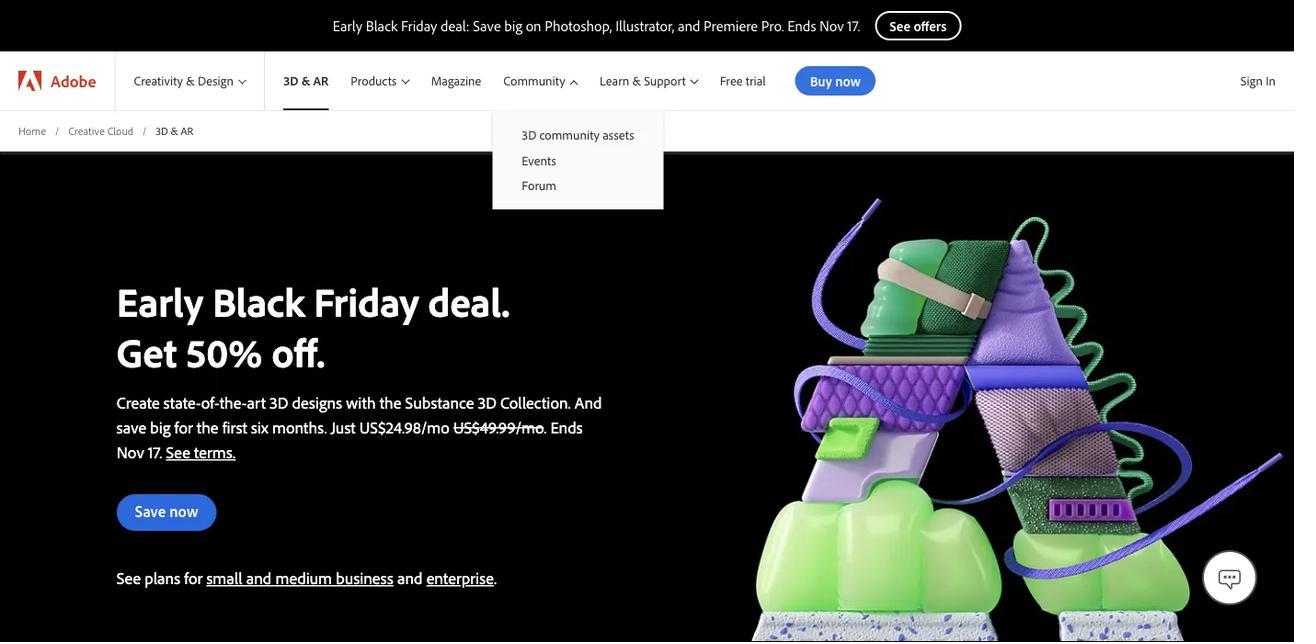 Task type: locate. For each thing, give the bounding box(es) containing it.
ar
[[313, 73, 329, 89], [181, 124, 193, 138]]

1 horizontal spatial nov
[[820, 17, 844, 35]]

big
[[504, 17, 522, 35], [150, 417, 171, 438]]

creative cloud
[[68, 124, 133, 138]]

us$ 24 . 98 /mo us$ 49 . 99 /mo
[[359, 417, 544, 438]]

early black friday deal: save big on photoshop, illustrator, and premiere pro. ends nov 17.
[[333, 17, 860, 35]]

free trial
[[720, 73, 766, 89]]

save
[[473, 17, 501, 35], [135, 502, 166, 522]]

0 vertical spatial the
[[380, 393, 401, 413]]

for
[[174, 417, 193, 438], [184, 568, 203, 589]]

1 horizontal spatial ar
[[313, 73, 329, 89]]

off.
[[272, 327, 325, 378]]

business
[[336, 568, 393, 589]]

1 horizontal spatial us$
[[453, 417, 480, 438]]

community
[[503, 73, 565, 89]]

0 horizontal spatial nov
[[117, 442, 144, 463]]

plans
[[145, 568, 180, 589]]

forum
[[522, 178, 556, 194]]

save right deal:
[[473, 17, 501, 35]]

black inside early black friday deal. get 50% off.
[[213, 276, 305, 327]]

1 vertical spatial see
[[117, 568, 141, 589]]

now
[[169, 502, 198, 522]]

0 vertical spatial ends
[[788, 17, 816, 35]]

0 horizontal spatial ends
[[551, 417, 583, 438]]

big right save
[[150, 417, 171, 438]]

small and medium business link
[[206, 568, 393, 589]]

creativity & design
[[134, 73, 234, 89]]

big left on
[[504, 17, 522, 35]]

enterprise
[[427, 568, 494, 589]]

designs
[[292, 393, 342, 413]]

0 horizontal spatial big
[[150, 417, 171, 438]]

/mo
[[421, 417, 450, 438], [516, 417, 544, 438]]

create
[[117, 393, 160, 413]]

3d & ar down creativity & design
[[156, 124, 193, 138]]

& inside 3d & ar link
[[301, 73, 310, 89]]

1 horizontal spatial big
[[504, 17, 522, 35]]

friday
[[401, 17, 437, 35], [314, 276, 419, 327]]

see left plans
[[117, 568, 141, 589]]

2 us$ from the left
[[453, 417, 480, 438]]

save
[[117, 417, 146, 438]]

& right 'learn'
[[632, 73, 641, 89]]

of-
[[201, 393, 220, 413]]

free trial link
[[709, 52, 777, 110]]

ends
[[788, 17, 816, 35], [551, 417, 583, 438]]

1 horizontal spatial save
[[473, 17, 501, 35]]

0 vertical spatial 17.
[[847, 17, 860, 35]]

for down state-
[[174, 417, 193, 438]]

0 horizontal spatial 3d & ar
[[156, 124, 193, 138]]

0 horizontal spatial see
[[117, 568, 141, 589]]

creative cloud link
[[68, 123, 133, 139]]

magazine
[[431, 73, 481, 89]]

/mo down collection.
[[516, 417, 544, 438]]

& for creativity & design popup button
[[186, 73, 195, 89]]

17. left see terms.
[[148, 442, 162, 463]]

0 vertical spatial black
[[366, 17, 398, 35]]

the
[[380, 393, 401, 413], [197, 417, 218, 438]]

big inside create state-of-the-art 3d designs with the substance 3d collection. and save big for the first six months. just
[[150, 417, 171, 438]]

17. right pro.
[[847, 17, 860, 35]]

& inside creativity & design popup button
[[186, 73, 195, 89]]

the up 24
[[380, 393, 401, 413]]

the down of-
[[197, 417, 218, 438]]

1 horizontal spatial black
[[366, 17, 398, 35]]

early
[[333, 17, 363, 35], [117, 276, 203, 327]]

and right business
[[397, 568, 423, 589]]

assets
[[603, 127, 634, 143]]

ar left products
[[313, 73, 329, 89]]

first
[[222, 417, 247, 438]]

3d & ar link
[[265, 52, 340, 110]]

ends right pro.
[[788, 17, 816, 35]]

& inside learn & support popup button
[[632, 73, 641, 89]]

forum link
[[492, 173, 664, 198]]

friday inside early black friday deal. get 50% off.
[[314, 276, 419, 327]]

see terms. link
[[166, 442, 236, 463]]

1 vertical spatial black
[[213, 276, 305, 327]]

3d
[[283, 73, 298, 89], [156, 124, 168, 138], [522, 127, 536, 143], [270, 393, 288, 413], [478, 393, 497, 413]]

early inside early black friday deal. get 50% off.
[[117, 276, 203, 327]]

see plans for small and medium business and enterprise .
[[117, 568, 497, 589]]

community
[[539, 127, 600, 143]]

3d & ar
[[283, 73, 329, 89], [156, 124, 193, 138]]

us$ down with on the left bottom of the page
[[359, 417, 386, 438]]

see
[[166, 442, 190, 463], [117, 568, 141, 589]]

0 vertical spatial ar
[[313, 73, 329, 89]]

home link
[[18, 123, 46, 139]]

& left design
[[186, 73, 195, 89]]

adobe
[[51, 70, 96, 91]]

& down creativity & design
[[171, 124, 178, 138]]

and right small
[[246, 568, 272, 589]]

for right plans
[[184, 568, 203, 589]]

0 horizontal spatial the
[[197, 417, 218, 438]]

see for see plans for small and medium business and enterprise .
[[117, 568, 141, 589]]

photoshop,
[[545, 17, 612, 35]]

community button
[[492, 52, 589, 110]]

0 horizontal spatial early
[[117, 276, 203, 327]]

1 horizontal spatial see
[[166, 442, 190, 463]]

0 horizontal spatial black
[[213, 276, 305, 327]]

and
[[678, 17, 700, 35], [246, 568, 272, 589], [397, 568, 423, 589]]

friday for deal:
[[401, 17, 437, 35]]

and left premiere
[[678, 17, 700, 35]]

0 horizontal spatial and
[[246, 568, 272, 589]]

0 vertical spatial early
[[333, 17, 363, 35]]

1 horizontal spatial ends
[[788, 17, 816, 35]]

1 vertical spatial big
[[150, 417, 171, 438]]

.
[[402, 417, 404, 438], [496, 417, 498, 438], [494, 568, 497, 589]]

us$ down substance
[[453, 417, 480, 438]]

3d community assets link
[[492, 122, 664, 148]]

on
[[526, 17, 541, 35]]

50%
[[186, 327, 263, 378]]

sign
[[1241, 73, 1263, 89]]

3d up events
[[522, 127, 536, 143]]

creative
[[68, 124, 105, 138]]

ar down creativity & design popup button
[[181, 124, 193, 138]]

0 horizontal spatial ar
[[181, 124, 193, 138]]

1 horizontal spatial early
[[333, 17, 363, 35]]

0 vertical spatial friday
[[401, 17, 437, 35]]

cloud
[[107, 124, 133, 138]]

nov
[[820, 17, 844, 35], [117, 442, 144, 463]]

products button
[[340, 52, 420, 110]]

& for learn & support popup button
[[632, 73, 641, 89]]

black for get
[[213, 276, 305, 327]]

1 vertical spatial friday
[[314, 276, 419, 327]]

/mo down substance
[[421, 417, 450, 438]]

black
[[366, 17, 398, 35], [213, 276, 305, 327]]

0 vertical spatial for
[[174, 417, 193, 438]]

0 horizontal spatial /mo
[[421, 417, 450, 438]]

deal:
[[441, 17, 470, 35]]

see left terms. at the left bottom of the page
[[166, 442, 190, 463]]

& left products
[[301, 73, 310, 89]]

3d right the cloud
[[156, 124, 168, 138]]

friday for deal.
[[314, 276, 419, 327]]

learn & support
[[600, 73, 686, 89]]

0 horizontal spatial us$
[[359, 417, 386, 438]]

ends right ​.
[[551, 417, 583, 438]]

1 vertical spatial nov
[[117, 442, 144, 463]]

nov inside ​. ends nov 17.
[[117, 442, 144, 463]]

0 horizontal spatial 17.
[[148, 442, 162, 463]]

save left now at the left bottom of page
[[135, 502, 166, 522]]

0 vertical spatial see
[[166, 442, 190, 463]]

0 horizontal spatial save
[[135, 502, 166, 522]]

months.
[[272, 417, 327, 438]]

0 vertical spatial nov
[[820, 17, 844, 35]]

1 horizontal spatial /mo
[[516, 417, 544, 438]]

1 horizontal spatial 3d & ar
[[283, 73, 329, 89]]

2 /mo from the left
[[516, 417, 544, 438]]

create state-of-the-art 3d designs with the substance 3d collection. and save big for the first six months. just
[[117, 393, 602, 438]]

us$
[[359, 417, 386, 438], [453, 417, 480, 438]]

1 vertical spatial ends
[[551, 417, 583, 438]]

0 vertical spatial big
[[504, 17, 522, 35]]

learn
[[600, 73, 629, 89]]

trial
[[746, 73, 766, 89]]

nov down save
[[117, 442, 144, 463]]

early for early black friday deal. get 50% off.
[[117, 276, 203, 327]]

24
[[386, 417, 402, 438]]

1 vertical spatial early
[[117, 276, 203, 327]]

group
[[492, 110, 664, 210]]

nov right pro.
[[820, 17, 844, 35]]

with
[[346, 393, 376, 413]]

99
[[498, 417, 516, 438]]

1 /mo from the left
[[421, 417, 450, 438]]

terms.
[[194, 442, 236, 463]]

3d community assets
[[522, 127, 634, 143]]

17.
[[847, 17, 860, 35], [148, 442, 162, 463]]

&
[[186, 73, 195, 89], [301, 73, 310, 89], [632, 73, 641, 89], [171, 124, 178, 138]]

1 vertical spatial 17.
[[148, 442, 162, 463]]

3d & ar left products
[[283, 73, 329, 89]]



Task type: describe. For each thing, give the bounding box(es) containing it.
and
[[575, 393, 602, 413]]

design
[[198, 73, 234, 89]]

1 us$ from the left
[[359, 417, 386, 438]]

3d right design
[[283, 73, 298, 89]]

learn & support button
[[589, 52, 709, 110]]

us$24.98 per month per license element
[[359, 417, 450, 438]]

group containing 3d community assets
[[492, 110, 664, 210]]

3d right art
[[270, 393, 288, 413]]

98
[[404, 417, 421, 438]]

for inside create state-of-the-art 3d designs with the substance 3d collection. and save big for the first six months. just
[[174, 417, 193, 438]]

adobe link
[[0, 52, 114, 110]]

ends inside ​. ends nov 17.
[[551, 417, 583, 438]]

0 vertical spatial save
[[473, 17, 501, 35]]

2 horizontal spatial and
[[678, 17, 700, 35]]

the-
[[220, 393, 247, 413]]

sign in button
[[1237, 65, 1279, 97]]

magazine link
[[420, 52, 492, 110]]

1 vertical spatial the
[[197, 417, 218, 438]]

early black friday deal. get 50% off.
[[117, 276, 510, 378]]

1 horizontal spatial the
[[380, 393, 401, 413]]

events link
[[492, 148, 664, 173]]

​. ends nov 17.
[[117, 417, 583, 463]]

3d up 49
[[478, 393, 497, 413]]

save now
[[135, 502, 198, 522]]

six
[[251, 417, 268, 438]]

1 vertical spatial save
[[135, 502, 166, 522]]

just
[[331, 417, 356, 438]]

1 horizontal spatial 17.
[[847, 17, 860, 35]]

free
[[720, 73, 743, 89]]

collection.
[[500, 393, 571, 413]]

get
[[117, 327, 177, 378]]

early for early black friday deal: save big on photoshop, illustrator, and premiere pro. ends nov 17.
[[333, 17, 363, 35]]

black for save
[[366, 17, 398, 35]]

regularly at us$49.99 per month per license element
[[453, 417, 544, 438]]

products
[[351, 73, 397, 89]]

1 vertical spatial 3d & ar
[[156, 124, 193, 138]]

1 vertical spatial ar
[[181, 124, 193, 138]]

premiere
[[704, 17, 758, 35]]

events
[[522, 152, 556, 168]]

0 vertical spatial 3d & ar
[[283, 73, 329, 89]]

substance
[[405, 393, 474, 413]]

state-
[[164, 393, 201, 413]]

deal.
[[428, 276, 510, 327]]

1 horizontal spatial and
[[397, 568, 423, 589]]

art
[[247, 393, 266, 413]]

sign in
[[1241, 73, 1276, 89]]

see for see terms.
[[166, 442, 190, 463]]

support
[[644, 73, 686, 89]]

small
[[206, 568, 242, 589]]

enterprise link
[[427, 568, 494, 589]]

home
[[18, 124, 46, 138]]

medium
[[275, 568, 332, 589]]

17. inside ​. ends nov 17.
[[148, 442, 162, 463]]

see terms.
[[166, 442, 236, 463]]

​.
[[544, 417, 547, 438]]

& for 3d & ar link
[[301, 73, 310, 89]]

illustrator,
[[616, 17, 674, 35]]

save now link
[[117, 495, 217, 531]]

1 vertical spatial for
[[184, 568, 203, 589]]

49
[[480, 417, 496, 438]]

in
[[1266, 73, 1276, 89]]

creativity & design button
[[115, 52, 264, 110]]

creativity
[[134, 73, 183, 89]]

pro.
[[761, 17, 784, 35]]



Task type: vqa. For each thing, say whether or not it's contained in the screenshot.
Demand
no



